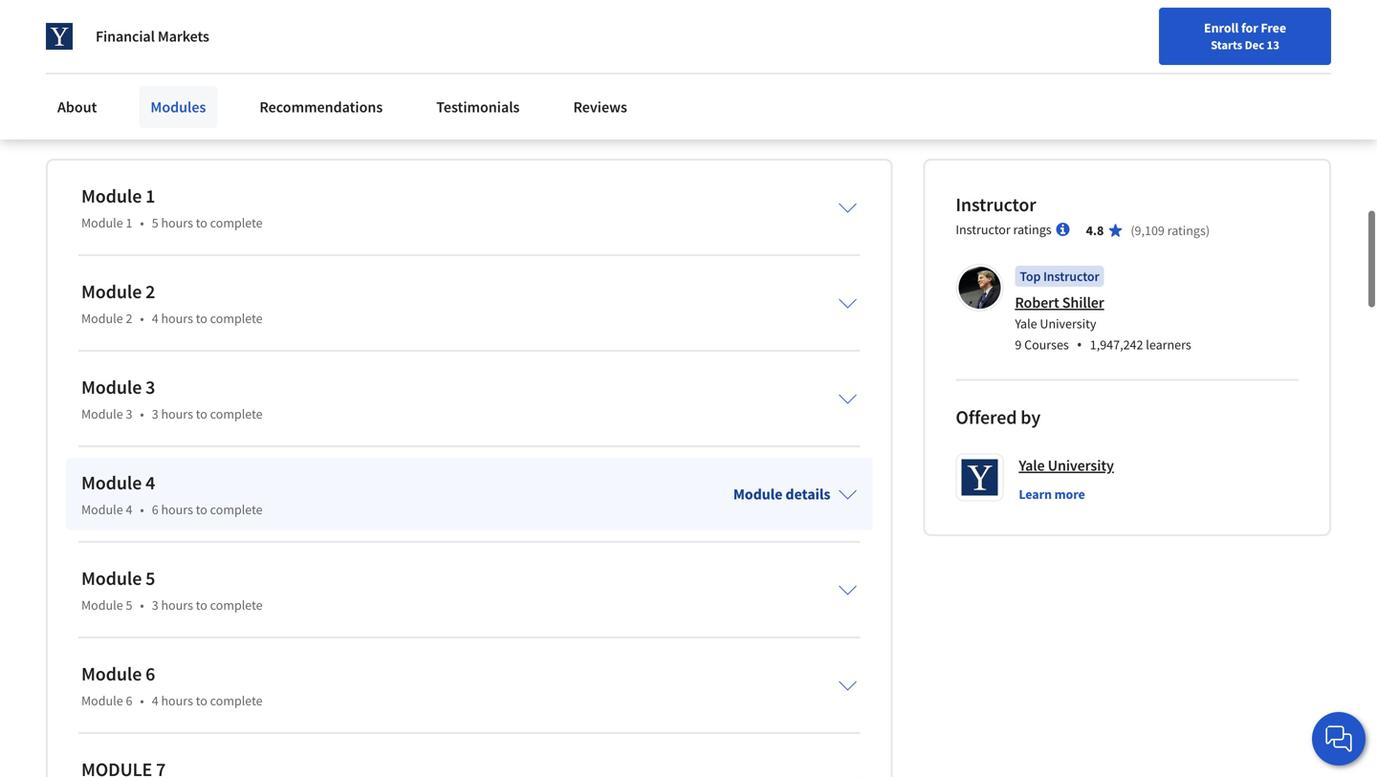 Task type: vqa. For each thing, say whether or not it's contained in the screenshot.
fifth Hours from the bottom
yes



Task type: describe. For each thing, give the bounding box(es) containing it.
• for 6
[[140, 693, 144, 710]]

1 vertical spatial university
[[1048, 456, 1114, 475]]

for inside the an overview of the ideas, methods, and institutions that permit human society to manage risks and foster enterprise. emphasis on financially-savvy leadership skills. description of practices today and analysis of prospects for the future. introduction to risk management and behavioral finance principles to understand the real-world functioning of securities, insurance, and banking industries.  the ultimate goal of this course is using such industries effectively and towards a better society.
[[690, 28, 708, 46]]

enterprise.
[[706, 8, 774, 26]]

and up the society. at the left of the page
[[114, 68, 138, 86]]

yale inside the top instructor robert shiller yale university 9 courses • 1,947,242 learners
[[1015, 315, 1037, 333]]

principles
[[401, 48, 462, 66]]

of up towards
[[723, 48, 736, 66]]

offered
[[956, 406, 1017, 430]]

overview
[[66, 8, 122, 26]]

0 horizontal spatial the
[[141, 8, 162, 26]]

complete for module 1
[[210, 214, 263, 232]]

dec
[[1245, 37, 1264, 53]]

about
[[57, 98, 97, 117]]

hours for 1
[[161, 214, 193, 232]]

details
[[785, 485, 830, 504]]

an
[[46, 8, 63, 26]]

learn
[[1019, 486, 1052, 503]]

1 vertical spatial 5
[[145, 567, 155, 591]]

free
[[1261, 19, 1286, 36]]

4.8
[[1086, 222, 1104, 239]]

leadership
[[233, 28, 299, 46]]

introduction
[[46, 48, 123, 66]]

)
[[1206, 222, 1210, 239]]

• for 4
[[140, 501, 144, 519]]

understand
[[482, 48, 554, 66]]

a
[[763, 68, 770, 86]]

to for 1
[[196, 214, 207, 232]]

2 vertical spatial 6
[[126, 693, 132, 710]]

financial markets
[[96, 27, 209, 46]]

module 4 module 4 • 6 hours to complete
[[81, 471, 263, 519]]

banking
[[141, 68, 191, 86]]

enroll
[[1204, 19, 1239, 36]]

to for 5
[[196, 597, 207, 614]]

( 9,109 ratings )
[[1131, 222, 1210, 239]]

financially-
[[129, 28, 196, 46]]

hours for 5
[[161, 597, 193, 614]]

instructor for instructor
[[956, 193, 1036, 217]]

0 horizontal spatial ratings
[[1013, 221, 1052, 238]]

ultimate
[[294, 68, 345, 86]]

robert
[[1015, 293, 1059, 312]]

financial
[[96, 27, 155, 46]]

the
[[267, 68, 290, 86]]

module 5 module 5 • 3 hours to complete
[[81, 567, 263, 614]]

effectively
[[615, 68, 678, 86]]

9
[[1015, 336, 1022, 354]]

instructor inside the top instructor robert shiller yale university 9 courses • 1,947,242 learners
[[1043, 268, 1099, 285]]

future.
[[735, 28, 778, 46]]

methods,
[[205, 8, 264, 26]]

such
[[517, 68, 546, 86]]

2 vertical spatial the
[[558, 48, 578, 66]]

complete for module 6
[[210, 693, 263, 710]]

permit
[[397, 8, 438, 26]]

module 6 module 6 • 4 hours to complete
[[81, 662, 263, 710]]

finance
[[352, 48, 398, 66]]

1 horizontal spatial 2
[[145, 280, 155, 304]]

1 vertical spatial 2
[[126, 310, 132, 327]]

module 1 module 1 • 5 hours to complete
[[81, 184, 263, 232]]

that
[[368, 8, 393, 26]]

0 vertical spatial 1
[[145, 184, 155, 208]]

courses
[[1024, 336, 1069, 354]]

on
[[109, 28, 126, 46]]

instructor for instructor ratings
[[956, 221, 1010, 238]]

using
[[480, 68, 513, 86]]

starts
[[1211, 37, 1242, 53]]

learners
[[1146, 336, 1191, 354]]

savvy
[[196, 28, 230, 46]]

hours for 6
[[161, 693, 193, 710]]

yale university
[[1019, 456, 1114, 475]]

more
[[1054, 486, 1085, 503]]

show notifications image
[[1155, 24, 1178, 47]]

goal
[[349, 68, 375, 86]]

management
[[169, 48, 252, 66]]

real-
[[582, 48, 610, 66]]

robert shiller link
[[1015, 293, 1104, 312]]

yale inside yale university link
[[1019, 456, 1045, 475]]

reviews
[[573, 98, 627, 117]]

13
[[1267, 37, 1279, 53]]

to for 6
[[196, 693, 207, 710]]

an overview of the ideas, methods, and institutions that permit human society to manage risks and foster enterprise. emphasis on financially-savvy leadership skills. description of practices today and analysis of prospects for the future. introduction to risk management and behavioral finance principles to understand the real-world functioning of securities, insurance, and banking industries.  the ultimate goal of this course is using such industries effectively and towards a better society.
[[46, 8, 805, 106]]

this
[[395, 68, 417, 86]]

and up prospects
[[639, 8, 663, 26]]

university inside the top instructor robert shiller yale university 9 courses • 1,947,242 learners
[[1040, 315, 1096, 333]]

prospects
[[625, 28, 686, 46]]

emphasis
[[46, 28, 106, 46]]

shiller
[[1062, 293, 1104, 312]]

• inside the top instructor robert shiller yale university 9 courses • 1,947,242 learners
[[1077, 334, 1082, 355]]

modules link
[[139, 86, 217, 128]]

practices
[[431, 28, 487, 46]]

learn more
[[1019, 486, 1085, 503]]

yale university link
[[1019, 454, 1114, 477]]

instructor ratings
[[956, 221, 1052, 238]]

description
[[340, 28, 411, 46]]

learn more button
[[1019, 485, 1085, 504]]

3 inside the module 5 module 5 • 3 hours to complete
[[152, 597, 158, 614]]

testimonials
[[436, 98, 520, 117]]

• for 1
[[140, 214, 144, 232]]

module details
[[733, 485, 830, 504]]



Task type: locate. For each thing, give the bounding box(es) containing it.
2 complete from the top
[[210, 310, 263, 327]]

complete for module 4
[[210, 501, 263, 519]]

to inside module 4 module 4 • 6 hours to complete
[[196, 501, 207, 519]]

1 horizontal spatial 1
[[145, 184, 155, 208]]

5 complete from the top
[[210, 597, 263, 614]]

institutions
[[295, 8, 365, 26]]

6 hours from the top
[[161, 693, 193, 710]]

the up financial markets
[[141, 8, 162, 26]]

towards
[[708, 68, 759, 86]]

4 inside module 6 module 6 • 4 hours to complete
[[152, 693, 158, 710]]

functioning
[[649, 48, 720, 66]]

instructor
[[956, 193, 1036, 217], [956, 221, 1010, 238], [1043, 268, 1099, 285]]

• for 3
[[140, 406, 144, 423]]

2 down module 1 module 1 • 5 hours to complete
[[145, 280, 155, 304]]

0 vertical spatial instructor
[[956, 193, 1036, 217]]

1 up module 2 module 2 • 4 hours to complete at the top of the page
[[126, 214, 132, 232]]

hours inside module 1 module 1 • 5 hours to complete
[[161, 214, 193, 232]]

recommendations
[[260, 98, 383, 117]]

of up financial
[[125, 8, 138, 26]]

complete for module 2
[[210, 310, 263, 327]]

complete inside the module 3 module 3 • 3 hours to complete
[[210, 406, 263, 423]]

coursera image
[[23, 16, 144, 46]]

3 complete from the top
[[210, 406, 263, 423]]

ratings
[[1013, 221, 1052, 238], [1167, 222, 1206, 239]]

yale up 9
[[1015, 315, 1037, 333]]

complete inside module 2 module 2 • 4 hours to complete
[[210, 310, 263, 327]]

hours for 2
[[161, 310, 193, 327]]

university up the more
[[1048, 456, 1114, 475]]

hours inside the module 3 module 3 • 3 hours to complete
[[161, 406, 193, 423]]

is
[[466, 68, 476, 86]]

complete inside the module 5 module 5 • 3 hours to complete
[[210, 597, 263, 614]]

recommendations link
[[248, 86, 394, 128]]

university
[[1040, 315, 1096, 333], [1048, 456, 1114, 475]]

2 vertical spatial instructor
[[1043, 268, 1099, 285]]

(
[[1131, 222, 1135, 239]]

1 hours from the top
[[161, 214, 193, 232]]

4 inside module 2 module 2 • 4 hours to complete
[[152, 310, 158, 327]]

1 vertical spatial 6
[[145, 662, 155, 686]]

top
[[1020, 268, 1041, 285]]

enroll for free starts dec 13
[[1204, 19, 1286, 53]]

6 complete from the top
[[210, 693, 263, 710]]

4 complete from the top
[[210, 501, 263, 519]]

5 down module 4 module 4 • 6 hours to complete
[[145, 567, 155, 591]]

• for 2
[[140, 310, 144, 327]]

of down permit
[[415, 28, 427, 46]]

foster
[[666, 8, 703, 26]]

1 horizontal spatial ratings
[[1167, 222, 1206, 239]]

0 vertical spatial university
[[1040, 315, 1096, 333]]

yale up learn
[[1019, 456, 1045, 475]]

reviews link
[[562, 86, 639, 128]]

risk
[[143, 48, 165, 66]]

9,109
[[1135, 222, 1165, 239]]

for up dec
[[1241, 19, 1258, 36]]

5
[[152, 214, 158, 232], [145, 567, 155, 591], [126, 597, 132, 614]]

6 inside module 4 module 4 • 6 hours to complete
[[152, 501, 158, 519]]

to for 4
[[196, 501, 207, 519]]

the up industries
[[558, 48, 578, 66]]

0 vertical spatial 5
[[152, 214, 158, 232]]

3
[[145, 376, 155, 399], [126, 406, 132, 423], [152, 406, 158, 423], [152, 597, 158, 614]]

industries
[[549, 68, 611, 86]]

1 complete from the top
[[210, 214, 263, 232]]

world
[[610, 48, 645, 66]]

to
[[537, 8, 549, 26], [127, 48, 140, 66], [465, 48, 478, 66], [196, 214, 207, 232], [196, 310, 207, 327], [196, 406, 207, 423], [196, 501, 207, 519], [196, 597, 207, 614], [196, 693, 207, 710]]

hours inside module 2 module 2 • 4 hours to complete
[[161, 310, 193, 327]]

and down 'leadership'
[[256, 48, 280, 66]]

2 up the module 3 module 3 • 3 hours to complete
[[126, 310, 132, 327]]

to inside module 2 module 2 • 4 hours to complete
[[196, 310, 207, 327]]

and
[[267, 8, 291, 26], [639, 8, 663, 26], [529, 28, 553, 46], [256, 48, 280, 66], [114, 68, 138, 86], [681, 68, 705, 86]]

and up understand
[[529, 28, 553, 46]]

1 horizontal spatial the
[[558, 48, 578, 66]]

3 hours from the top
[[161, 406, 193, 423]]

• for 5
[[140, 597, 144, 614]]

yale
[[1015, 315, 1037, 333], [1019, 456, 1045, 475]]

hours for 4
[[161, 501, 193, 519]]

hours inside module 6 module 6 • 4 hours to complete
[[161, 693, 193, 710]]

by
[[1021, 406, 1041, 430]]

behavioral
[[283, 48, 349, 66]]

for
[[1241, 19, 1258, 36], [690, 28, 708, 46]]

1 vertical spatial 1
[[126, 214, 132, 232]]

university down the robert shiller link
[[1040, 315, 1096, 333]]

hours
[[161, 214, 193, 232], [161, 310, 193, 327], [161, 406, 193, 423], [161, 501, 193, 519], [161, 597, 193, 614], [161, 693, 193, 710]]

human
[[442, 8, 486, 26]]

2 vertical spatial 5
[[126, 597, 132, 614]]

to inside the module 3 module 3 • 3 hours to complete
[[196, 406, 207, 423]]

module 3 module 3 • 3 hours to complete
[[81, 376, 263, 423]]

analysis
[[556, 28, 605, 46]]

menu item
[[1012, 19, 1135, 81]]

complete for module 5
[[210, 597, 263, 614]]

complete
[[210, 214, 263, 232], [210, 310, 263, 327], [210, 406, 263, 423], [210, 501, 263, 519], [210, 597, 263, 614], [210, 693, 263, 710]]

offered by
[[956, 406, 1041, 430]]

manage
[[553, 8, 603, 26]]

0 vertical spatial 2
[[145, 280, 155, 304]]

ratings up top
[[1013, 221, 1052, 238]]

1 vertical spatial yale
[[1019, 456, 1045, 475]]

markets
[[158, 27, 209, 46]]

module 2 module 2 • 4 hours to complete
[[81, 280, 263, 327]]

complete for module 3
[[210, 406, 263, 423]]

1 horizontal spatial for
[[1241, 19, 1258, 36]]

module
[[81, 184, 142, 208], [81, 214, 123, 232], [81, 280, 142, 304], [81, 310, 123, 327], [81, 376, 142, 399], [81, 406, 123, 423], [81, 471, 142, 495], [733, 485, 783, 504], [81, 501, 123, 519], [81, 567, 142, 591], [81, 597, 123, 614], [81, 662, 142, 686], [81, 693, 123, 710]]

robert shiller image
[[959, 267, 1001, 309]]

5 inside module 1 module 1 • 5 hours to complete
[[152, 214, 158, 232]]

about link
[[46, 86, 108, 128]]

hours inside the module 5 module 5 • 3 hours to complete
[[161, 597, 193, 614]]

for inside enroll for free starts dec 13
[[1241, 19, 1258, 36]]

modules
[[151, 98, 206, 117]]

4 hours from the top
[[161, 501, 193, 519]]

risks
[[607, 8, 635, 26]]

course
[[421, 68, 463, 86]]

skills.
[[303, 28, 336, 46]]

complete inside module 6 module 6 • 4 hours to complete
[[210, 693, 263, 710]]

to inside the module 5 module 5 • 3 hours to complete
[[196, 597, 207, 614]]

to inside module 6 module 6 • 4 hours to complete
[[196, 693, 207, 710]]

of
[[125, 8, 138, 26], [415, 28, 427, 46], [609, 28, 622, 46], [723, 48, 736, 66], [379, 68, 391, 86]]

• inside module 4 module 4 • 6 hours to complete
[[140, 501, 144, 519]]

ideas,
[[165, 8, 202, 26]]

of left this
[[379, 68, 391, 86]]

0 vertical spatial 6
[[152, 501, 158, 519]]

and down functioning
[[681, 68, 705, 86]]

the
[[141, 8, 162, 26], [711, 28, 732, 46], [558, 48, 578, 66]]

instructor up robert shiller image
[[956, 221, 1010, 238]]

complete inside module 4 module 4 • 6 hours to complete
[[210, 501, 263, 519]]

chat with us image
[[1323, 724, 1354, 755]]

ratings right 9,109
[[1167, 222, 1206, 239]]

0 vertical spatial the
[[141, 8, 162, 26]]

5 up module 6 module 6 • 4 hours to complete
[[126, 597, 132, 614]]

hours for 3
[[161, 406, 193, 423]]

today
[[490, 28, 525, 46]]

testimonials link
[[425, 86, 531, 128]]

1 vertical spatial the
[[711, 28, 732, 46]]

5 hours from the top
[[161, 597, 193, 614]]

to inside module 1 module 1 • 5 hours to complete
[[196, 214, 207, 232]]

of down risks
[[609, 28, 622, 46]]

2 horizontal spatial the
[[711, 28, 732, 46]]

• inside module 1 module 1 • 5 hours to complete
[[140, 214, 144, 232]]

yale university image
[[46, 23, 73, 50]]

society
[[490, 8, 533, 26]]

complete inside module 1 module 1 • 5 hours to complete
[[210, 214, 263, 232]]

5 up module 2 module 2 • 4 hours to complete at the top of the page
[[152, 214, 158, 232]]

insurance,
[[46, 68, 110, 86]]

better
[[46, 88, 84, 106]]

instructor up instructor ratings
[[956, 193, 1036, 217]]

2 hours from the top
[[161, 310, 193, 327]]

securities,
[[739, 48, 802, 66]]

4
[[152, 310, 158, 327], [145, 471, 155, 495], [126, 501, 132, 519], [152, 693, 158, 710]]

top instructor robert shiller yale university 9 courses • 1,947,242 learners
[[1015, 268, 1191, 355]]

instructor up the robert shiller link
[[1043, 268, 1099, 285]]

•
[[140, 214, 144, 232], [140, 310, 144, 327], [1077, 334, 1082, 355], [140, 406, 144, 423], [140, 501, 144, 519], [140, 597, 144, 614], [140, 693, 144, 710]]

• inside module 6 module 6 • 4 hours to complete
[[140, 693, 144, 710]]

0 horizontal spatial for
[[690, 28, 708, 46]]

1,947,242
[[1090, 336, 1143, 354]]

• inside the module 5 module 5 • 3 hours to complete
[[140, 597, 144, 614]]

1 down modules link
[[145, 184, 155, 208]]

hours inside module 4 module 4 • 6 hours to complete
[[161, 501, 193, 519]]

0 horizontal spatial 1
[[126, 214, 132, 232]]

to for 2
[[196, 310, 207, 327]]

2
[[145, 280, 155, 304], [126, 310, 132, 327]]

to for 3
[[196, 406, 207, 423]]

0 vertical spatial yale
[[1015, 315, 1037, 333]]

6
[[152, 501, 158, 519], [145, 662, 155, 686], [126, 693, 132, 710]]

0 horizontal spatial 2
[[126, 310, 132, 327]]

• inside the module 3 module 3 • 3 hours to complete
[[140, 406, 144, 423]]

the down "enterprise."
[[711, 28, 732, 46]]

society.
[[88, 88, 134, 106]]

• inside module 2 module 2 • 4 hours to complete
[[140, 310, 144, 327]]

for down foster
[[690, 28, 708, 46]]

and up 'leadership'
[[267, 8, 291, 26]]

1 vertical spatial instructor
[[956, 221, 1010, 238]]



